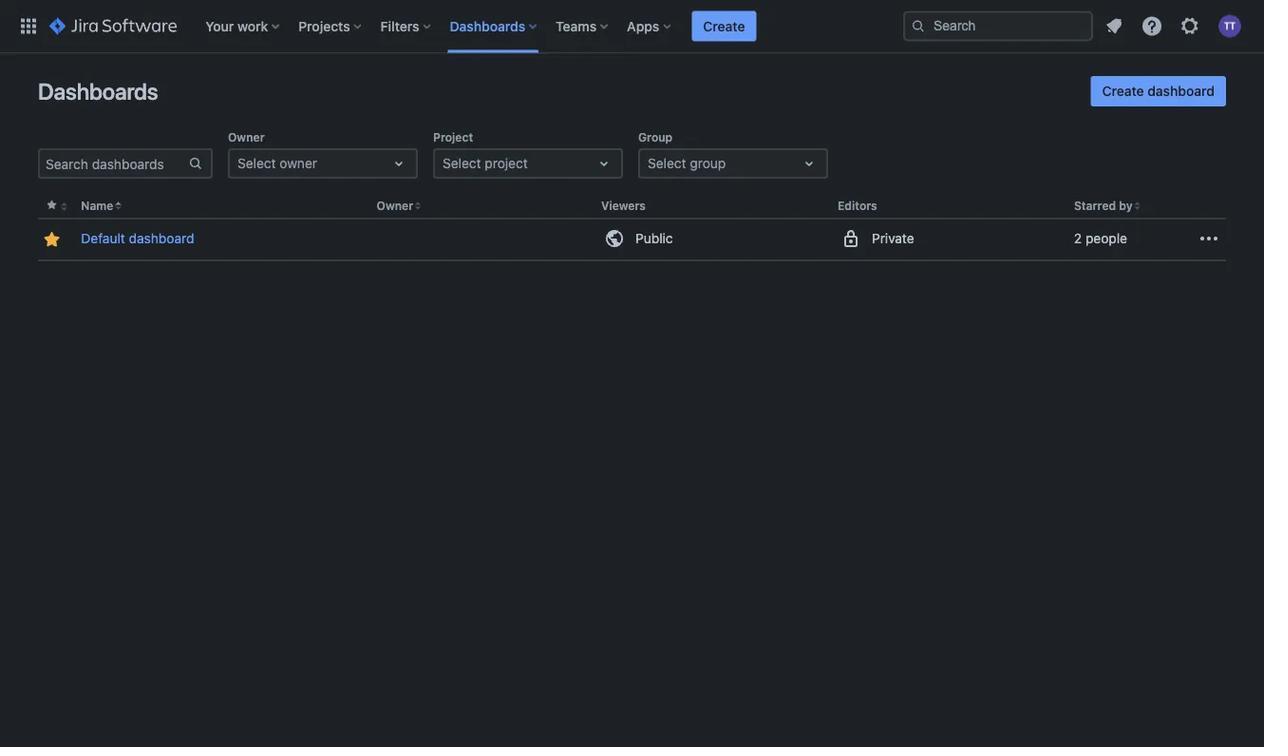 Task type: locate. For each thing, give the bounding box(es) containing it.
1 horizontal spatial create
[[1103, 83, 1145, 99]]

project
[[433, 130, 473, 144]]

starred by
[[1075, 199, 1133, 212]]

editors
[[838, 199, 878, 212]]

banner containing your work
[[0, 0, 1265, 53]]

1 horizontal spatial dashboard
[[1148, 83, 1216, 99]]

0 vertical spatial dashboard
[[1148, 83, 1216, 99]]

Project text field
[[443, 154, 446, 173]]

name
[[81, 199, 113, 212]]

1 horizontal spatial owner
[[377, 199, 414, 212]]

search image
[[911, 19, 927, 34]]

owner button
[[377, 199, 414, 212]]

select owner
[[238, 155, 317, 171]]

primary element
[[11, 0, 904, 53]]

open image
[[388, 152, 411, 175], [798, 152, 821, 175]]

default dashboard
[[81, 231, 194, 246]]

2 horizontal spatial select
[[648, 155, 687, 171]]

dashboards button
[[444, 11, 545, 41]]

more image
[[1198, 227, 1221, 250]]

1 vertical spatial dashboards
[[38, 78, 158, 105]]

work
[[238, 18, 268, 34]]

dashboards right filters popup button
[[450, 18, 526, 34]]

notifications image
[[1103, 15, 1126, 38]]

public
[[636, 231, 673, 246]]

1 select from the left
[[238, 155, 276, 171]]

1 vertical spatial create
[[1103, 83, 1145, 99]]

dashboards up search dashboards text field
[[38, 78, 158, 105]]

dashboard inside create dashboard button
[[1148, 83, 1216, 99]]

owner
[[228, 130, 265, 144], [377, 199, 414, 212]]

1 vertical spatial owner
[[377, 199, 414, 212]]

teams
[[556, 18, 597, 34]]

dashboard right default
[[129, 231, 194, 246]]

people
[[1086, 231, 1128, 246]]

2 select from the left
[[443, 155, 481, 171]]

star default dashboard image
[[41, 228, 63, 251]]

dashboard for default dashboard
[[129, 231, 194, 246]]

teams button
[[550, 11, 616, 41]]

select group
[[648, 155, 726, 171]]

0 horizontal spatial create
[[704, 18, 746, 34]]

1 horizontal spatial dashboards
[[450, 18, 526, 34]]

select down project
[[443, 155, 481, 171]]

starred
[[1075, 199, 1117, 212]]

create for create dashboard
[[1103, 83, 1145, 99]]

your work
[[206, 18, 268, 34]]

owner inside dashboards details element
[[377, 199, 414, 212]]

1 horizontal spatial select
[[443, 155, 481, 171]]

dashboard inside default dashboard link
[[129, 231, 194, 246]]

dashboard
[[1148, 83, 1216, 99], [129, 231, 194, 246]]

create right "apps" dropdown button
[[704, 18, 746, 34]]

dashboard down 'settings' icon
[[1148, 83, 1216, 99]]

private
[[872, 231, 915, 246]]

create down the notifications icon
[[1103, 83, 1145, 99]]

0 horizontal spatial select
[[238, 155, 276, 171]]

create inside create button
[[704, 18, 746, 34]]

0 vertical spatial dashboards
[[450, 18, 526, 34]]

your profile and settings image
[[1219, 15, 1242, 38]]

create inside create dashboard button
[[1103, 83, 1145, 99]]

select left owner on the top left of the page
[[238, 155, 276, 171]]

default dashboard link
[[81, 229, 194, 248]]

0 vertical spatial create
[[704, 18, 746, 34]]

Owner text field
[[238, 154, 241, 173]]

select
[[238, 155, 276, 171], [443, 155, 481, 171], [648, 155, 687, 171]]

open image
[[593, 152, 616, 175]]

projects button
[[293, 11, 369, 41]]

1 horizontal spatial open image
[[798, 152, 821, 175]]

Group text field
[[648, 154, 652, 173]]

your work button
[[200, 11, 287, 41]]

0 horizontal spatial dashboard
[[129, 231, 194, 246]]

projects
[[299, 18, 350, 34]]

dashboard for create dashboard
[[1148, 83, 1216, 99]]

1 open image from the left
[[388, 152, 411, 175]]

project
[[485, 155, 528, 171]]

select down group
[[648, 155, 687, 171]]

create
[[704, 18, 746, 34], [1103, 83, 1145, 99]]

2
[[1075, 231, 1083, 246]]

0 horizontal spatial dashboards
[[38, 78, 158, 105]]

3 select from the left
[[648, 155, 687, 171]]

2 open image from the left
[[798, 152, 821, 175]]

0 vertical spatial owner
[[228, 130, 265, 144]]

0 horizontal spatial open image
[[388, 152, 411, 175]]

banner
[[0, 0, 1265, 53]]

jira software image
[[49, 15, 177, 38], [49, 15, 177, 38]]

dashboards
[[450, 18, 526, 34], [38, 78, 158, 105]]

filters
[[381, 18, 420, 34]]

dashboards inside dashboards popup button
[[450, 18, 526, 34]]

1 vertical spatial dashboard
[[129, 231, 194, 246]]

select for select group
[[648, 155, 687, 171]]



Task type: describe. For each thing, give the bounding box(es) containing it.
select project
[[443, 155, 528, 171]]

open image for owner
[[388, 152, 411, 175]]

settings image
[[1179, 15, 1202, 38]]

select for select owner
[[238, 155, 276, 171]]

create button
[[692, 11, 757, 41]]

filters button
[[375, 11, 439, 41]]

your
[[206, 18, 234, 34]]

create for create
[[704, 18, 746, 34]]

select for select project
[[443, 155, 481, 171]]

2 people
[[1075, 231, 1128, 246]]

by
[[1120, 199, 1133, 212]]

viewers
[[602, 199, 646, 212]]

name button
[[81, 199, 113, 212]]

owner
[[280, 155, 317, 171]]

open image for group
[[798, 152, 821, 175]]

group
[[690, 155, 726, 171]]

Search dashboards text field
[[40, 150, 188, 177]]

0 horizontal spatial owner
[[228, 130, 265, 144]]

starred by button
[[1075, 199, 1133, 212]]

apps
[[627, 18, 660, 34]]

default
[[81, 231, 125, 246]]

group
[[639, 130, 673, 144]]

appswitcher icon image
[[17, 15, 40, 38]]

Search field
[[904, 11, 1094, 41]]

create dashboard button
[[1092, 76, 1227, 106]]

help image
[[1141, 15, 1164, 38]]

dashboards details element
[[37, 194, 1227, 261]]

apps button
[[622, 11, 679, 41]]

create dashboard
[[1103, 83, 1216, 99]]



Task type: vqa. For each thing, say whether or not it's contained in the screenshot.
the rightmost redesign
no



